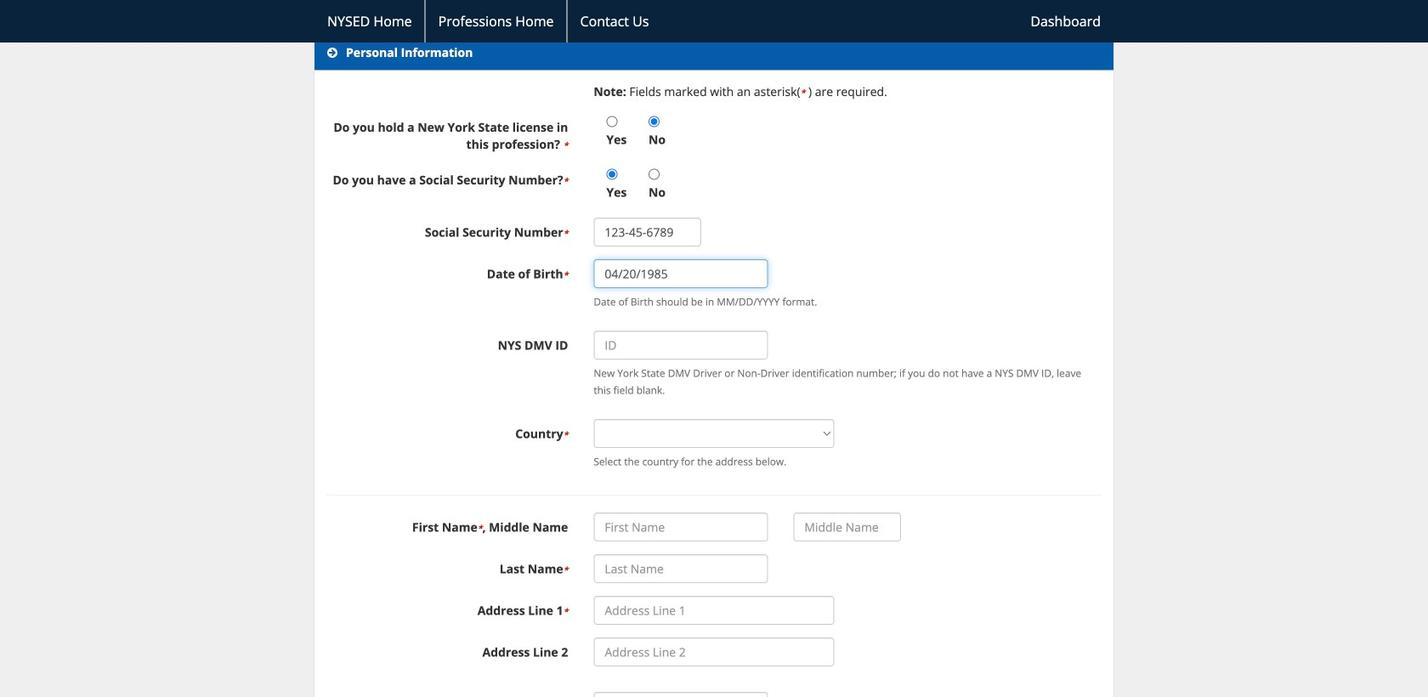 Task type: describe. For each thing, give the bounding box(es) containing it.
First Name text field
[[594, 513, 768, 542]]

Address Line 1 text field
[[594, 596, 834, 625]]

MM/DD/YYYY text field
[[594, 259, 768, 288]]

Middle Name text field
[[793, 513, 901, 542]]

ID text field
[[594, 331, 768, 360]]



Task type: vqa. For each thing, say whether or not it's contained in the screenshot.
arrow circle right image
yes



Task type: locate. For each thing, give the bounding box(es) containing it.
None text field
[[594, 218, 701, 247]]

None radio
[[649, 169, 660, 180]]

Last Name text field
[[594, 554, 768, 583]]

Address Line 2 text field
[[594, 638, 834, 667]]

City text field
[[594, 692, 768, 697]]

arrow circle right image
[[327, 47, 337, 59]]

None radio
[[606, 116, 617, 127], [649, 116, 660, 127], [606, 169, 617, 180], [606, 116, 617, 127], [649, 116, 660, 127], [606, 169, 617, 180]]



